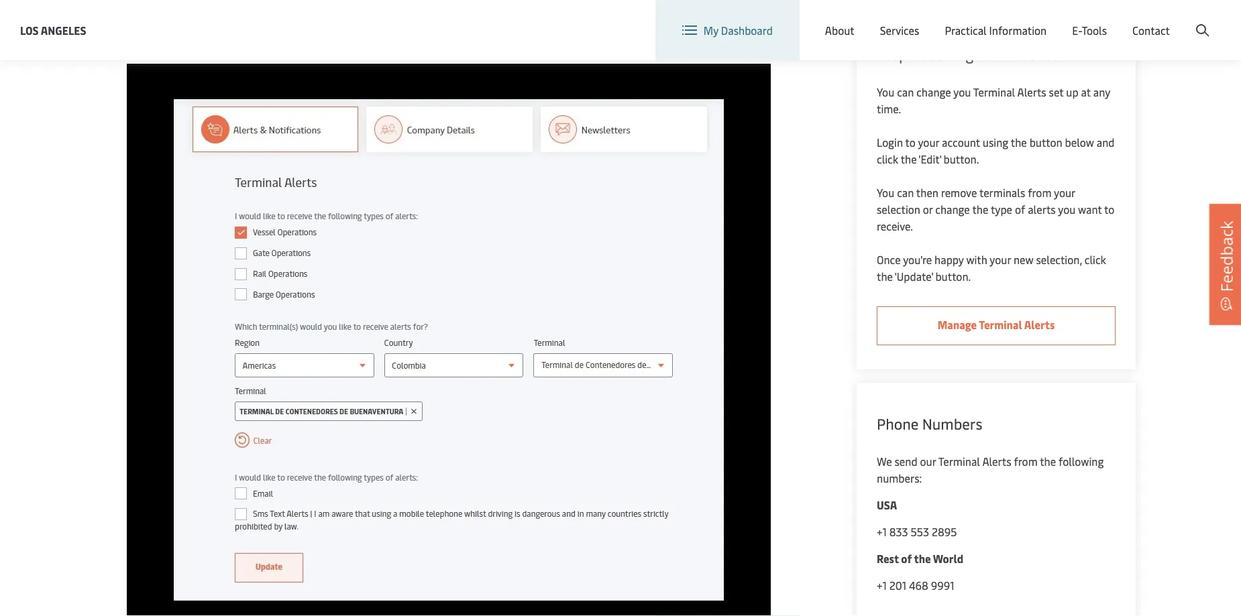 Task type: locate. For each thing, give the bounding box(es) containing it.
switch
[[864, 12, 896, 27]]

can up selection
[[897, 186, 914, 200]]

button. down happy
[[936, 269, 971, 284]]

the left following
[[1040, 455, 1057, 469]]

1 vertical spatial to
[[1105, 202, 1115, 217]]

1 you from the top
[[877, 85, 895, 99]]

remove
[[941, 186, 977, 200]]

1 vertical spatial login
[[877, 135, 903, 150]]

login down time.
[[877, 135, 903, 150]]

the
[[1011, 135, 1027, 150], [901, 152, 917, 166], [973, 202, 989, 217], [877, 269, 893, 284], [1040, 455, 1057, 469], [914, 552, 931, 566]]

we
[[877, 455, 892, 469]]

1 horizontal spatial to
[[1105, 202, 1115, 217]]

1 vertical spatial of
[[902, 552, 912, 566]]

to
[[906, 135, 916, 150], [1105, 202, 1115, 217]]

1 vertical spatial from
[[1014, 455, 1038, 469]]

login left '/'
[[1108, 12, 1134, 27]]

of right rest
[[902, 552, 912, 566]]

from up alerts on the right top
[[1028, 186, 1052, 200]]

stop
[[877, 44, 908, 64]]

click inside the login to your account using the button below and click the 'edit' button.
[[877, 152, 899, 166]]

2 horizontal spatial your
[[1054, 186, 1076, 200]]

alerts down numbers
[[983, 455, 1012, 469]]

account
[[942, 135, 981, 150]]

login for login to your account using the button below and click the 'edit' button.
[[877, 135, 903, 150]]

you
[[954, 85, 971, 99], [1059, 202, 1076, 217]]

to right want on the top
[[1105, 202, 1115, 217]]

0 horizontal spatial to
[[906, 135, 916, 150]]

/
[[1136, 12, 1141, 27]]

practical information button
[[945, 0, 1047, 60]]

my dashboard
[[704, 23, 773, 37]]

click inside once you're happy with your new selection, click the 'update' button.
[[1085, 253, 1107, 267]]

1 +1 from the top
[[877, 525, 887, 540]]

0 horizontal spatial click
[[877, 152, 899, 166]]

the left "type"
[[973, 202, 989, 217]]

your up alerts on the right top
[[1054, 186, 1076, 200]]

you can then remove terminals from your selection or change the type of alerts you want to receive.
[[877, 186, 1115, 234]]

numbers:
[[877, 471, 922, 486]]

1 horizontal spatial of
[[1015, 202, 1026, 217]]

from
[[1028, 186, 1052, 200], [1014, 455, 1038, 469]]

set
[[1049, 85, 1064, 99]]

you're
[[903, 253, 932, 267]]

want
[[1079, 202, 1102, 217]]

button. down account
[[944, 152, 980, 166]]

0 vertical spatial from
[[1028, 186, 1052, 200]]

+1 for +1 201 468 9991
[[877, 579, 887, 593]]

terminal down 'practical information'
[[977, 44, 1035, 64]]

change down "remove"
[[936, 202, 970, 217]]

terminal alerts subscription image
[[127, 64, 771, 617]]

0 vertical spatial you
[[877, 85, 895, 99]]

1 horizontal spatial your
[[990, 253, 1012, 267]]

0 vertical spatial click
[[877, 152, 899, 166]]

2 vertical spatial your
[[990, 253, 1012, 267]]

phone
[[877, 414, 919, 434]]

you
[[877, 85, 895, 99], [877, 186, 895, 200]]

practical
[[945, 23, 987, 37]]

can inside you can then remove terminals from your selection or change the type of alerts you want to receive.
[[897, 186, 914, 200]]

of right "type"
[[1015, 202, 1026, 217]]

0 horizontal spatial you
[[954, 85, 971, 99]]

1 can from the top
[[897, 85, 914, 99]]

you can change you terminal alerts set up at any time.
[[877, 85, 1111, 116]]

you inside you can change you terminal alerts set up at any time.
[[877, 85, 895, 99]]

manage
[[938, 318, 977, 332]]

2 can from the top
[[897, 186, 914, 200]]

e-
[[1073, 23, 1082, 37]]

you left want on the top
[[1059, 202, 1076, 217]]

1 vertical spatial change
[[936, 202, 970, 217]]

click left 'edit' at the right of the page
[[877, 152, 899, 166]]

0 vertical spatial of
[[1015, 202, 1026, 217]]

1 vertical spatial can
[[897, 186, 914, 200]]

can
[[897, 85, 914, 99], [897, 186, 914, 200]]

terminal
[[977, 44, 1035, 64], [974, 85, 1016, 99], [979, 318, 1023, 332], [939, 455, 981, 469]]

can inside you can change you terminal alerts set up at any time.
[[897, 85, 914, 99]]

2 +1 from the top
[[877, 579, 887, 593]]

login inside login / create account link
[[1108, 12, 1134, 27]]

0 vertical spatial login
[[1108, 12, 1134, 27]]

1 vertical spatial click
[[1085, 253, 1107, 267]]

0 vertical spatial +1
[[877, 525, 887, 540]]

alerts left set
[[1018, 85, 1047, 99]]

from inside you can then remove terminals from your selection or change the type of alerts you want to receive.
[[1028, 186, 1052, 200]]

2895
[[932, 525, 957, 540]]

our
[[920, 455, 936, 469]]

you down stop receiving terminal alerts
[[954, 85, 971, 99]]

your left new
[[990, 253, 1012, 267]]

global menu button
[[953, 0, 1057, 40]]

can for then
[[897, 186, 914, 200]]

you inside you can then remove terminals from your selection or change the type of alerts you want to receive.
[[1059, 202, 1076, 217]]

services
[[880, 23, 920, 37]]

create
[[1143, 12, 1174, 27]]

+1
[[877, 525, 887, 540], [877, 579, 887, 593]]

practical information
[[945, 23, 1047, 37]]

+1 left the 201
[[877, 579, 887, 593]]

terminal inside you can change you terminal alerts set up at any time.
[[974, 85, 1016, 99]]

switch location button
[[842, 12, 940, 27]]

you inside you can then remove terminals from your selection or change the type of alerts you want to receive.
[[877, 186, 895, 200]]

your
[[918, 135, 940, 150], [1054, 186, 1076, 200], [990, 253, 1012, 267]]

terminal down stop receiving terminal alerts
[[974, 85, 1016, 99]]

the down once
[[877, 269, 893, 284]]

1 vertical spatial button.
[[936, 269, 971, 284]]

alerts
[[1038, 44, 1078, 64], [1018, 85, 1047, 99], [1025, 318, 1055, 332], [983, 455, 1012, 469]]

change inside you can change you terminal alerts set up at any time.
[[917, 85, 952, 99]]

1 vertical spatial you
[[1059, 202, 1076, 217]]

from left following
[[1014, 455, 1038, 469]]

1 horizontal spatial login
[[1108, 12, 1134, 27]]

stop receiving terminal alerts
[[877, 44, 1078, 64]]

0 vertical spatial your
[[918, 135, 940, 150]]

login to your account using the button below and click the 'edit' button.
[[877, 135, 1115, 166]]

0 vertical spatial to
[[906, 135, 916, 150]]

1 vertical spatial you
[[877, 186, 895, 200]]

0 horizontal spatial login
[[877, 135, 903, 150]]

0 horizontal spatial your
[[918, 135, 940, 150]]

then
[[917, 186, 939, 200]]

login inside the login to your account using the button below and click the 'edit' button.
[[877, 135, 903, 150]]

following
[[1059, 455, 1104, 469]]

feedback button
[[1210, 204, 1242, 325]]

dashboard
[[721, 23, 773, 37]]

1 horizontal spatial click
[[1085, 253, 1107, 267]]

information
[[990, 23, 1047, 37]]

+1 left the 833 in the bottom of the page
[[877, 525, 887, 540]]

click
[[877, 152, 899, 166], [1085, 253, 1107, 267]]

account
[[1177, 12, 1216, 27]]

1 vertical spatial your
[[1054, 186, 1076, 200]]

terminal right our
[[939, 455, 981, 469]]

0 vertical spatial change
[[917, 85, 952, 99]]

1 horizontal spatial you
[[1059, 202, 1076, 217]]

your inside you can then remove terminals from your selection or change the type of alerts you want to receive.
[[1054, 186, 1076, 200]]

2 you from the top
[[877, 186, 895, 200]]

contact button
[[1133, 0, 1171, 60]]

you up time.
[[877, 85, 895, 99]]

contact
[[1133, 23, 1171, 37]]

button
[[1030, 135, 1063, 150]]

553
[[911, 525, 930, 540]]

numbers
[[923, 414, 983, 434]]

0 vertical spatial button.
[[944, 152, 980, 166]]

login
[[1108, 12, 1134, 27], [877, 135, 903, 150]]

'update'
[[895, 269, 933, 284]]

your up 'edit' at the right of the page
[[918, 135, 940, 150]]

from inside the we send our terminal alerts from the following numbers:
[[1014, 455, 1038, 469]]

type
[[991, 202, 1013, 217]]

to left account
[[906, 135, 916, 150]]

can up time.
[[897, 85, 914, 99]]

0 vertical spatial you
[[954, 85, 971, 99]]

click right selection,
[[1085, 253, 1107, 267]]

the left world
[[914, 552, 931, 566]]

change down "receiving"
[[917, 85, 952, 99]]

you up selection
[[877, 186, 895, 200]]

button.
[[944, 152, 980, 166], [936, 269, 971, 284]]

0 vertical spatial can
[[897, 85, 914, 99]]

terminals
[[980, 186, 1026, 200]]

and
[[1097, 135, 1115, 150]]

1 vertical spatial +1
[[877, 579, 887, 593]]



Task type: describe. For each thing, give the bounding box(es) containing it.
los
[[20, 23, 39, 37]]

once
[[877, 253, 901, 267]]

phone numbers
[[877, 414, 983, 434]]

rest
[[877, 552, 899, 566]]

+1 for +1 833 553 2895
[[877, 525, 887, 540]]

you for you can change you terminal alerts set up at any time.
[[877, 85, 895, 99]]

services button
[[880, 0, 920, 60]]

the inside you can then remove terminals from your selection or change the type of alerts you want to receive.
[[973, 202, 989, 217]]

alerts
[[1028, 202, 1056, 217]]

your inside the login to your account using the button below and click the 'edit' button.
[[918, 135, 940, 150]]

you inside you can change you terminal alerts set up at any time.
[[954, 85, 971, 99]]

'edit'
[[919, 152, 941, 166]]

can for change
[[897, 85, 914, 99]]

los angeles link
[[20, 22, 86, 39]]

menu
[[1016, 13, 1044, 27]]

my
[[704, 23, 719, 37]]

or
[[923, 202, 933, 217]]

you for you can then remove terminals from your selection or change the type of alerts you want to receive.
[[877, 186, 895, 200]]

the inside the we send our terminal alerts from the following numbers:
[[1040, 455, 1057, 469]]

using
[[983, 135, 1009, 150]]

any
[[1094, 85, 1111, 99]]

at
[[1082, 85, 1091, 99]]

angeles
[[41, 23, 86, 37]]

manage terminal alerts
[[938, 318, 1055, 332]]

login / create account
[[1108, 12, 1216, 27]]

alerts inside you can change you terminal alerts set up at any time.
[[1018, 85, 1047, 99]]

button. inside the login to your account using the button below and click the 'edit' button.
[[944, 152, 980, 166]]

alerts down e-
[[1038, 44, 1078, 64]]

send
[[895, 455, 918, 469]]

9991
[[931, 579, 955, 593]]

about button
[[825, 0, 855, 60]]

833
[[890, 525, 909, 540]]

e-tools
[[1073, 23, 1107, 37]]

terminal right the manage
[[979, 318, 1023, 332]]

of inside you can then remove terminals from your selection or change the type of alerts you want to receive.
[[1015, 202, 1026, 217]]

world
[[933, 552, 964, 566]]

about
[[825, 23, 855, 37]]

+1 833 553 2895
[[877, 525, 957, 540]]

from for your
[[1028, 186, 1052, 200]]

receiving
[[911, 44, 974, 64]]

the right "using"
[[1011, 135, 1027, 150]]

+1 201 468 9991
[[877, 579, 955, 593]]

below
[[1066, 135, 1095, 150]]

happy
[[935, 253, 964, 267]]

alerts down new
[[1025, 318, 1055, 332]]

feedback
[[1216, 221, 1238, 292]]

0 horizontal spatial of
[[902, 552, 912, 566]]

global
[[983, 13, 1014, 27]]

to inside the login to your account using the button below and click the 'edit' button.
[[906, 135, 916, 150]]

201
[[890, 579, 907, 593]]

receive.
[[877, 219, 913, 234]]

your inside once you're happy with your new selection, click the 'update' button.
[[990, 253, 1012, 267]]

the inside once you're happy with your new selection, click the 'update' button.
[[877, 269, 893, 284]]

my dashboard button
[[682, 0, 773, 60]]

to inside you can then remove terminals from your selection or change the type of alerts you want to receive.
[[1105, 202, 1115, 217]]

we send our terminal alerts from the following numbers:
[[877, 455, 1104, 486]]

location
[[898, 12, 940, 27]]

selection
[[877, 202, 921, 217]]

usa
[[877, 498, 898, 513]]

change inside you can then remove terminals from your selection or change the type of alerts you want to receive.
[[936, 202, 970, 217]]

login for login / create account
[[1108, 12, 1134, 27]]

up
[[1067, 85, 1079, 99]]

time.
[[877, 102, 902, 116]]

with
[[967, 253, 988, 267]]

new
[[1014, 253, 1034, 267]]

the left 'edit' at the right of the page
[[901, 152, 917, 166]]

terminal inside the we send our terminal alerts from the following numbers:
[[939, 455, 981, 469]]

manage terminal alerts link
[[877, 307, 1116, 346]]

login / create account link
[[1083, 0, 1216, 40]]

468
[[909, 579, 929, 593]]

e-tools button
[[1073, 0, 1107, 60]]

los angeles
[[20, 23, 86, 37]]

switch location
[[864, 12, 940, 27]]

selection,
[[1037, 253, 1083, 267]]

rest of the world
[[877, 552, 964, 566]]

once you're happy with your new selection, click the 'update' button.
[[877, 253, 1107, 284]]

tools
[[1082, 23, 1107, 37]]

button. inside once you're happy with your new selection, click the 'update' button.
[[936, 269, 971, 284]]

alerts inside the we send our terminal alerts from the following numbers:
[[983, 455, 1012, 469]]

from for the
[[1014, 455, 1038, 469]]

global menu
[[983, 13, 1044, 27]]



Task type: vqa. For each thing, say whether or not it's contained in the screenshot.
can
yes



